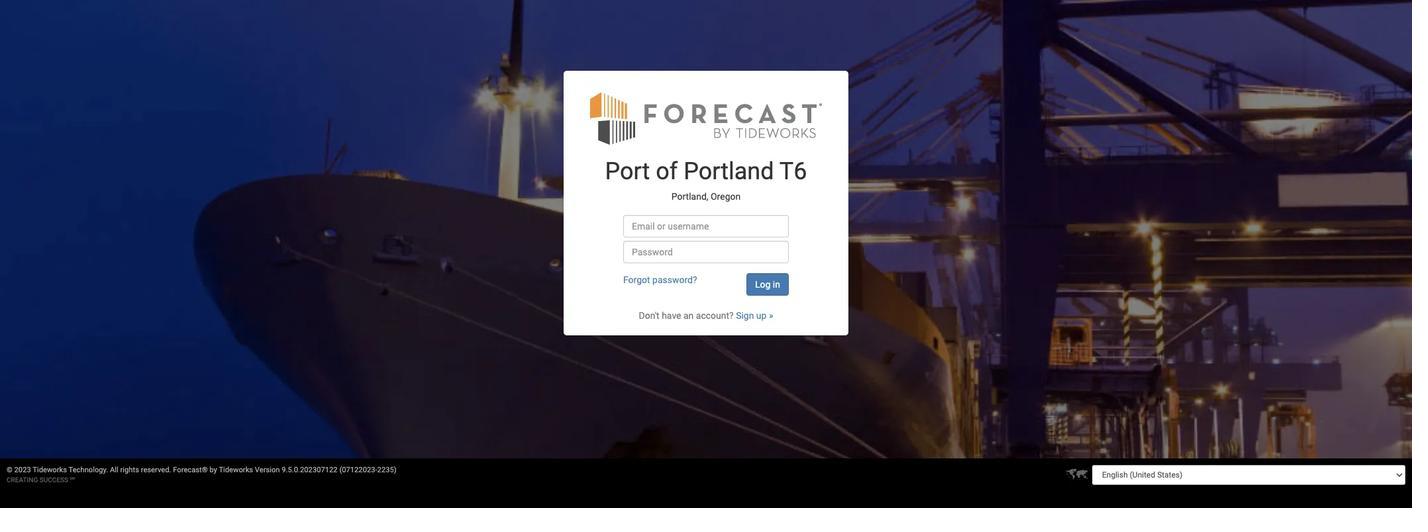 Task type: locate. For each thing, give the bounding box(es) containing it.
tideworks up 'success'
[[33, 467, 67, 475]]

℠
[[70, 477, 75, 484]]

forgot
[[624, 275, 650, 286]]

rights
[[120, 467, 139, 475]]

log
[[755, 280, 771, 290]]

portland,
[[672, 191, 709, 202]]

by
[[210, 467, 217, 475]]

of
[[656, 158, 678, 186]]

1 tideworks from the left
[[33, 467, 67, 475]]

0 horizontal spatial tideworks
[[33, 467, 67, 475]]

success
[[40, 477, 68, 484]]

an
[[684, 311, 694, 322]]

1 horizontal spatial tideworks
[[219, 467, 253, 475]]

don't have an account? sign up »
[[639, 311, 774, 322]]

»
[[769, 311, 774, 322]]

(07122023-
[[340, 467, 377, 475]]

port of portland t6 portland, oregon
[[605, 158, 807, 202]]

sign up » link
[[736, 311, 774, 322]]

up
[[757, 311, 767, 322]]

reserved.
[[141, 467, 171, 475]]

version
[[255, 467, 280, 475]]

in
[[773, 280, 781, 290]]

sign
[[736, 311, 754, 322]]

Password password field
[[624, 241, 789, 264]]

Email or username text field
[[624, 215, 789, 238]]

tideworks
[[33, 467, 67, 475], [219, 467, 253, 475]]

portland
[[684, 158, 774, 186]]

tideworks right by
[[219, 467, 253, 475]]



Task type: vqa. For each thing, say whether or not it's contained in the screenshot.
accepted
no



Task type: describe. For each thing, give the bounding box(es) containing it.
oregon
[[711, 191, 741, 202]]

creating
[[7, 477, 38, 484]]

2235)
[[377, 467, 397, 475]]

account?
[[696, 311, 734, 322]]

password?
[[653, 275, 698, 286]]

9.5.0.202307122
[[282, 467, 338, 475]]

don't
[[639, 311, 660, 322]]

technology.
[[69, 467, 108, 475]]

2023
[[14, 467, 31, 475]]

2 tideworks from the left
[[219, 467, 253, 475]]

all
[[110, 467, 118, 475]]

port
[[605, 158, 650, 186]]

©
[[7, 467, 12, 475]]

log in button
[[747, 274, 789, 296]]

forgot password? log in
[[624, 275, 781, 290]]

forgot password? link
[[624, 275, 698, 286]]

have
[[662, 311, 682, 322]]

© 2023 tideworks technology. all rights reserved. forecast® by tideworks version 9.5.0.202307122 (07122023-2235) creating success ℠
[[7, 467, 397, 484]]

t6
[[780, 158, 807, 186]]

forecast® by tideworks image
[[590, 91, 822, 146]]

forecast®
[[173, 467, 208, 475]]



